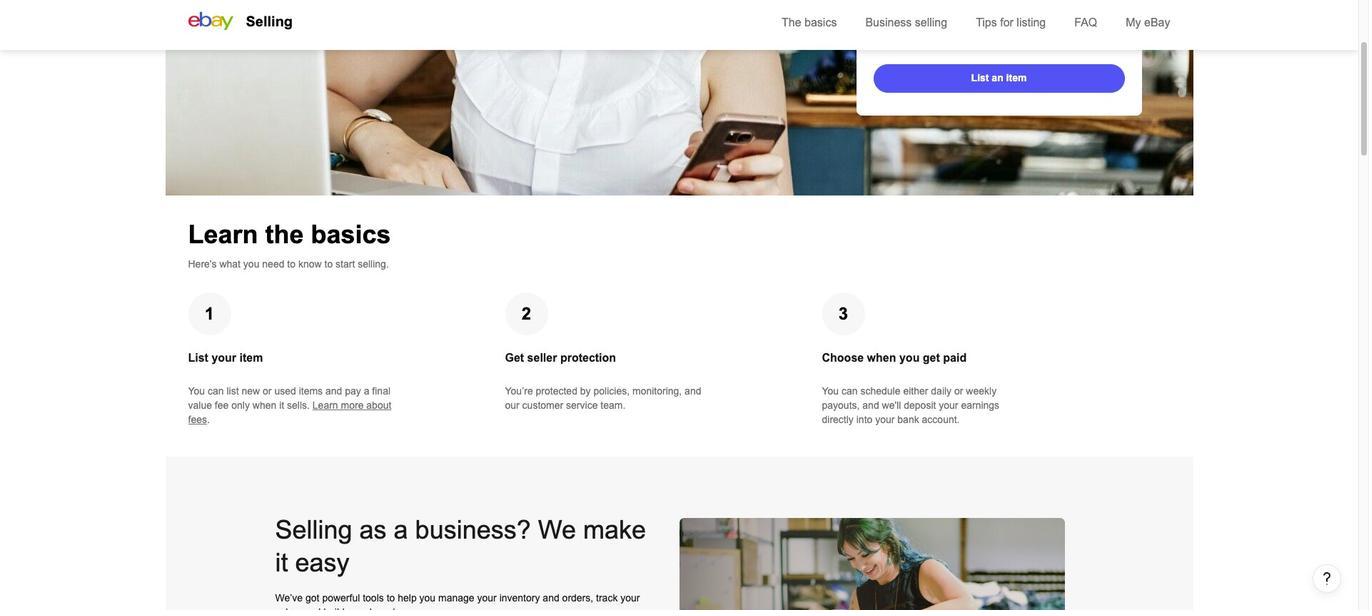 Task type: describe. For each thing, give the bounding box(es) containing it.
1
[[205, 304, 214, 323]]

got
[[306, 593, 319, 604]]

your up list
[[212, 352, 236, 364]]

as
[[359, 515, 387, 545]]

know
[[298, 258, 322, 270]]

1 horizontal spatial to
[[324, 258, 333, 270]]

new
[[242, 386, 260, 397]]

into
[[857, 414, 873, 425]]

and down got
[[304, 607, 321, 610]]

build
[[324, 607, 345, 610]]

orders,
[[562, 593, 593, 604]]

or inside you can list new or used items and pay a final value fee only when it sells.
[[263, 386, 272, 397]]

item for list an item
[[1006, 72, 1027, 83]]

weekly
[[966, 386, 997, 397]]

team.
[[601, 400, 626, 411]]

0 vertical spatial basics
[[805, 16, 837, 29]]

sell
[[873, 9, 893, 21]]

business selling link
[[866, 16, 947, 29]]

to for as
[[387, 593, 395, 604]]

learn more about fees link
[[188, 400, 391, 425]]

my
[[1126, 16, 1141, 29]]

only
[[231, 400, 250, 411]]

and left orders, at the bottom left
[[543, 593, 559, 604]]

earnings
[[961, 400, 1000, 411]]

business?
[[415, 515, 531, 545]]

your down the daily
[[939, 400, 958, 411]]

here's
[[188, 258, 217, 270]]

schedule
[[861, 386, 901, 397]]

my ebay link
[[1126, 16, 1170, 29]]

start
[[336, 258, 355, 270]]

fast—millions
[[952, 9, 1019, 21]]

we've
[[275, 593, 303, 604]]

an
[[992, 72, 1004, 83]]

you're
[[505, 386, 533, 397]]

your right 'manage'
[[477, 593, 497, 604]]

list your item
[[188, 352, 263, 364]]

the basics
[[782, 16, 837, 29]]

list an item
[[971, 72, 1027, 83]]

deposit
[[904, 400, 936, 411]]

list
[[227, 386, 239, 397]]

tips for listing
[[976, 16, 1046, 29]]

it inside you can list new or used items and pay a final value fee only when it sells.
[[279, 400, 284, 411]]

1 horizontal spatial when
[[867, 352, 896, 364]]

help
[[398, 593, 417, 604]]

easy
[[295, 548, 349, 578]]

we
[[538, 515, 576, 545]]

for
[[1000, 16, 1014, 29]]

customer
[[522, 400, 563, 411]]

daily
[[931, 386, 952, 397]]

selling as a business? we make it easy
[[275, 515, 646, 578]]

account.
[[922, 414, 960, 425]]

items inside sell your items fast—millions of buyers are waiting.
[[921, 9, 948, 21]]

and inside you can list new or used items and pay a final value fee only when it sells.
[[326, 386, 342, 397]]

sells.
[[287, 400, 310, 411]]

more
[[341, 400, 364, 411]]

it inside selling as a business? we make it easy
[[275, 548, 288, 578]]

fees
[[188, 414, 207, 425]]

learn for the
[[188, 220, 258, 249]]

final
[[372, 386, 391, 397]]

about
[[366, 400, 391, 411]]

learn more about fees
[[188, 400, 391, 425]]

fee
[[215, 400, 229, 411]]

learn the basics
[[188, 220, 391, 249]]

tips for listing link
[[976, 16, 1046, 29]]

you can list new or used items and pay a final value fee only when it sells.
[[188, 386, 391, 411]]

ebay
[[1144, 16, 1170, 29]]

1 vertical spatial basics
[[311, 220, 391, 249]]

selling.
[[358, 258, 389, 270]]

inventory
[[499, 593, 540, 604]]

waiting.
[[873, 26, 912, 39]]

3
[[839, 304, 848, 323]]

protected
[[536, 386, 578, 397]]

help, opens dialogs image
[[1320, 572, 1334, 586]]

bank
[[898, 414, 919, 425]]

service
[[566, 400, 598, 411]]

tips
[[976, 16, 997, 29]]

our
[[505, 400, 520, 411]]

the
[[782, 16, 801, 29]]

get seller protection
[[505, 352, 616, 364]]

you for 3
[[822, 386, 839, 397]]

we've got powerful tools to help you manage your inventory and orders, track your sales, and build your brand.
[[275, 593, 640, 610]]

we'll
[[882, 400, 901, 411]]

my ebay
[[1126, 16, 1170, 29]]



Task type: locate. For each thing, give the bounding box(es) containing it.
selling for selling
[[246, 14, 293, 29]]

0 horizontal spatial to
[[287, 258, 296, 270]]

your right track
[[621, 593, 640, 604]]

1 horizontal spatial basics
[[805, 16, 837, 29]]

what
[[219, 258, 241, 270]]

get
[[923, 352, 940, 364]]

2 vertical spatial you
[[419, 593, 436, 604]]

can inside you can schedule either daily or weekly payouts, and we'll deposit your earnings directly into your bank account.
[[842, 386, 858, 397]]

a right pay
[[364, 386, 369, 397]]

2 horizontal spatial you
[[899, 352, 920, 364]]

used
[[274, 386, 296, 397]]

1 vertical spatial when
[[253, 400, 276, 411]]

a right as
[[394, 515, 408, 545]]

item right an on the right top of page
[[1006, 72, 1027, 83]]

items up sells.
[[299, 386, 323, 397]]

learn up what
[[188, 220, 258, 249]]

0 vertical spatial selling
[[246, 14, 293, 29]]

you
[[188, 386, 205, 397], [822, 386, 839, 397]]

learn inside learn more about fees
[[313, 400, 338, 411]]

you up value at the left of page
[[188, 386, 205, 397]]

faq
[[1075, 16, 1097, 29]]

0 vertical spatial learn
[[188, 220, 258, 249]]

or right new
[[263, 386, 272, 397]]

2
[[522, 304, 531, 323]]

policies,
[[594, 386, 630, 397]]

business
[[866, 16, 912, 29]]

it up we've
[[275, 548, 288, 578]]

learn for more
[[313, 400, 338, 411]]

0 horizontal spatial learn
[[188, 220, 258, 249]]

value
[[188, 400, 212, 411]]

are
[[1073, 9, 1089, 21]]

or right the daily
[[954, 386, 963, 397]]

to inside we've got powerful tools to help you manage your inventory and orders, track your sales, and build your brand.
[[387, 593, 395, 604]]

list for list your item
[[188, 352, 208, 364]]

1 can from the left
[[208, 386, 224, 397]]

when up schedule at the right of the page
[[867, 352, 896, 364]]

you inside we've got powerful tools to help you manage your inventory and orders, track your sales, and build your brand.
[[419, 593, 436, 604]]

faq link
[[1075, 16, 1097, 29]]

choose
[[822, 352, 864, 364]]

can up payouts,
[[842, 386, 858, 397]]

list for list an item
[[971, 72, 989, 83]]

make
[[583, 515, 646, 545]]

to left start
[[324, 258, 333, 270]]

selling inside selling as a business? we make it easy
[[275, 515, 352, 545]]

when down new
[[253, 400, 276, 411]]

buyers
[[1035, 9, 1070, 21]]

you inside you can list new or used items and pay a final value fee only when it sells.
[[188, 386, 205, 397]]

list an item link
[[873, 64, 1125, 93]]

you right the help
[[419, 593, 436, 604]]

by
[[580, 386, 591, 397]]

0 horizontal spatial can
[[208, 386, 224, 397]]

you up payouts,
[[822, 386, 839, 397]]

protection
[[560, 352, 616, 364]]

a inside you can list new or used items and pay a final value fee only when it sells.
[[364, 386, 369, 397]]

you for get
[[899, 352, 920, 364]]

items
[[921, 9, 948, 21], [299, 386, 323, 397]]

item for list your item
[[240, 352, 263, 364]]

.
[[207, 414, 210, 425]]

brand.
[[370, 607, 398, 610]]

you for need
[[243, 258, 259, 270]]

and inside you're protected by policies, monitoring, and our customer service team.
[[685, 386, 701, 397]]

can up fee
[[208, 386, 224, 397]]

or inside you can schedule either daily or weekly payouts, and we'll deposit your earnings directly into your bank account.
[[954, 386, 963, 397]]

learn
[[188, 220, 258, 249], [313, 400, 338, 411]]

a
[[364, 386, 369, 397], [394, 515, 408, 545]]

selling for selling as a business? we make it easy
[[275, 515, 352, 545]]

and up into
[[863, 400, 879, 411]]

items inside you can list new or used items and pay a final value fee only when it sells.
[[299, 386, 323, 397]]

0 vertical spatial when
[[867, 352, 896, 364]]

2 or from the left
[[954, 386, 963, 397]]

it down used
[[279, 400, 284, 411]]

you for 1
[[188, 386, 205, 397]]

item
[[1006, 72, 1027, 83], [240, 352, 263, 364]]

basics
[[805, 16, 837, 29], [311, 220, 391, 249]]

pay
[[345, 386, 361, 397]]

0 vertical spatial item
[[1006, 72, 1027, 83]]

basics right the
[[805, 16, 837, 29]]

your down we'll
[[875, 414, 895, 425]]

of
[[1023, 9, 1032, 21]]

1 horizontal spatial item
[[1006, 72, 1027, 83]]

0 horizontal spatial when
[[253, 400, 276, 411]]

your inside sell your items fast—millions of buyers are waiting.
[[896, 9, 918, 21]]

either
[[903, 386, 928, 397]]

items right business
[[921, 9, 948, 21]]

track
[[596, 593, 618, 604]]

paid
[[943, 352, 967, 364]]

1 vertical spatial it
[[275, 548, 288, 578]]

0 horizontal spatial or
[[263, 386, 272, 397]]

1 horizontal spatial or
[[954, 386, 963, 397]]

the
[[265, 220, 304, 249]]

business selling
[[866, 16, 947, 29]]

manage
[[438, 593, 474, 604]]

you inside you can schedule either daily or weekly payouts, and we'll deposit your earnings directly into your bank account.
[[822, 386, 839, 397]]

0 vertical spatial it
[[279, 400, 284, 411]]

list down 1
[[188, 352, 208, 364]]

2 can from the left
[[842, 386, 858, 397]]

1 or from the left
[[263, 386, 272, 397]]

get
[[505, 352, 524, 364]]

1 horizontal spatial learn
[[313, 400, 338, 411]]

0 vertical spatial a
[[364, 386, 369, 397]]

0 vertical spatial items
[[921, 9, 948, 21]]

1 horizontal spatial you
[[822, 386, 839, 397]]

1 vertical spatial you
[[899, 352, 920, 364]]

seller
[[527, 352, 557, 364]]

can
[[208, 386, 224, 397], [842, 386, 858, 397]]

you're protected by policies, monitoring, and our customer service team.
[[505, 386, 701, 411]]

1 vertical spatial selling
[[275, 515, 352, 545]]

or
[[263, 386, 272, 397], [954, 386, 963, 397]]

1 vertical spatial items
[[299, 386, 323, 397]]

need
[[262, 258, 284, 270]]

here's what you need to know to start selling.
[[188, 258, 389, 270]]

item up new
[[240, 352, 263, 364]]

sales,
[[275, 607, 301, 610]]

selling
[[246, 14, 293, 29], [275, 515, 352, 545]]

to for the
[[287, 258, 296, 270]]

a inside selling as a business? we make it easy
[[394, 515, 408, 545]]

you
[[243, 258, 259, 270], [899, 352, 920, 364], [419, 593, 436, 604]]

to right need
[[287, 258, 296, 270]]

the basics link
[[782, 16, 837, 29]]

0 horizontal spatial items
[[299, 386, 323, 397]]

listing
[[1017, 16, 1046, 29]]

can for 1
[[208, 386, 224, 397]]

when inside you can list new or used items and pay a final value fee only when it sells.
[[253, 400, 276, 411]]

1 horizontal spatial you
[[419, 593, 436, 604]]

0 horizontal spatial list
[[188, 352, 208, 364]]

to up brand.
[[387, 593, 395, 604]]

0 horizontal spatial basics
[[311, 220, 391, 249]]

you can schedule either daily or weekly payouts, and we'll deposit your earnings directly into your bank account.
[[822, 386, 1000, 425]]

you right what
[[243, 258, 259, 270]]

0 horizontal spatial item
[[240, 352, 263, 364]]

and inside you can schedule either daily or weekly payouts, and we'll deposit your earnings directly into your bank account.
[[863, 400, 879, 411]]

your
[[896, 9, 918, 21], [212, 352, 236, 364], [939, 400, 958, 411], [875, 414, 895, 425], [477, 593, 497, 604], [621, 593, 640, 604], [347, 607, 367, 610]]

it
[[279, 400, 284, 411], [275, 548, 288, 578]]

and right the monitoring,
[[685, 386, 701, 397]]

1 you from the left
[[188, 386, 205, 397]]

your down 'powerful'
[[347, 607, 367, 610]]

1 vertical spatial item
[[240, 352, 263, 364]]

list
[[971, 72, 989, 83], [188, 352, 208, 364]]

learn left more
[[313, 400, 338, 411]]

0 horizontal spatial you
[[243, 258, 259, 270]]

when
[[867, 352, 896, 364], [253, 400, 276, 411]]

and left pay
[[326, 386, 342, 397]]

directly
[[822, 414, 854, 425]]

2 you from the left
[[822, 386, 839, 397]]

can inside you can list new or used items and pay a final value fee only when it sells.
[[208, 386, 224, 397]]

1 horizontal spatial items
[[921, 9, 948, 21]]

you left get
[[899, 352, 920, 364]]

1 horizontal spatial a
[[394, 515, 408, 545]]

1 vertical spatial a
[[394, 515, 408, 545]]

0 horizontal spatial a
[[364, 386, 369, 397]]

sell your items fast—millions of buyers are waiting.
[[873, 9, 1089, 39]]

monitoring,
[[633, 386, 682, 397]]

selling
[[915, 16, 947, 29]]

basics up start
[[311, 220, 391, 249]]

1 horizontal spatial list
[[971, 72, 989, 83]]

0 vertical spatial list
[[971, 72, 989, 83]]

can for 3
[[842, 386, 858, 397]]

tools
[[363, 593, 384, 604]]

0 vertical spatial you
[[243, 258, 259, 270]]

your up waiting.
[[896, 9, 918, 21]]

powerful
[[322, 593, 360, 604]]

0 horizontal spatial you
[[188, 386, 205, 397]]

choose when you get paid
[[822, 352, 967, 364]]

1 vertical spatial list
[[188, 352, 208, 364]]

1 horizontal spatial can
[[842, 386, 858, 397]]

list left an on the right top of page
[[971, 72, 989, 83]]

2 horizontal spatial to
[[387, 593, 395, 604]]

1 vertical spatial learn
[[313, 400, 338, 411]]



Task type: vqa. For each thing, say whether or not it's contained in the screenshot.
name
no



